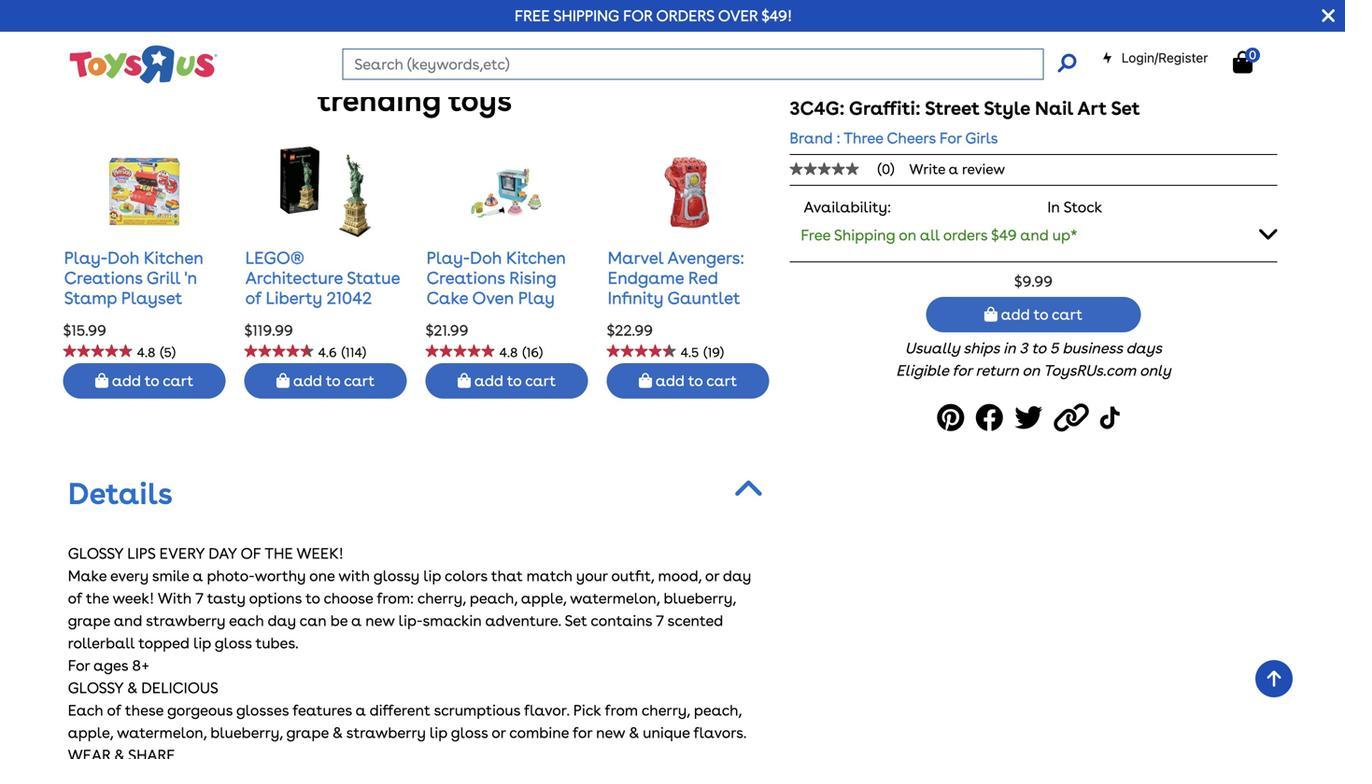 Task type: vqa. For each thing, say whether or not it's contained in the screenshot.


Task type: describe. For each thing, give the bounding box(es) containing it.
login/register button
[[1102, 49, 1209, 67]]

playset
[[121, 288, 182, 308]]

1 vertical spatial peach,
[[694, 702, 742, 720]]

piece)
[[245, 329, 292, 349]]

options
[[249, 590, 302, 608]]

add for marvel avengers: endgame red infinity gauntlet electronic fist roleplay
[[656, 372, 685, 390]]

different
[[370, 702, 431, 720]]

$49
[[992, 226, 1017, 244]]

free shipping on all orders $49 and up*
[[801, 226, 1078, 244]]

0 vertical spatial day
[[723, 567, 752, 585]]

a right features
[[356, 702, 366, 720]]

0 horizontal spatial cherry,
[[418, 590, 466, 608]]

0 horizontal spatial gloss
[[215, 634, 252, 653]]

to for add to cart button under $9.99
[[1034, 306, 1049, 324]]

4.5 (19)
[[681, 345, 724, 361]]

(1685
[[341, 309, 381, 329]]

3c4g: graffiti: street style nail art set brand : three cheers for girls
[[790, 97, 1141, 147]]

gauntlet
[[668, 288, 741, 308]]

smile
[[152, 567, 189, 585]]

fist
[[692, 309, 721, 329]]

infinity
[[608, 288, 664, 308]]

details
[[68, 476, 173, 512]]

0 vertical spatial 7
[[195, 590, 203, 608]]

add to cart for lego® architecture statue of liberty 21042 building kit (1685 piece)
[[290, 372, 375, 390]]

trending
[[318, 83, 441, 119]]

for inside usually ships in 3 to 5 business days eligible for return on toysrus.com only
[[953, 362, 972, 380]]

rising
[[510, 268, 557, 288]]

0 vertical spatial blueberry,
[[664, 590, 736, 608]]

scented
[[668, 612, 724, 630]]

unique
[[643, 724, 690, 742]]

only
[[1140, 362, 1172, 380]]

4.8 (5)
[[137, 345, 176, 361]]

shopping bag image for lego® architecture statue of liberty 21042 building kit (1685 piece)
[[277, 373, 290, 388]]

business
[[1063, 339, 1123, 358]]

1 vertical spatial watermelon,
[[117, 724, 207, 742]]

0 horizontal spatial &
[[127, 679, 138, 697]]

(19)
[[704, 345, 724, 361]]

electronic
[[608, 309, 688, 329]]

to inside usually ships in 3 to 5 business days eligible for return on toysrus.com only
[[1032, 339, 1047, 358]]

add up the in
[[1001, 306, 1030, 324]]

orders
[[657, 7, 715, 25]]

tubes.
[[256, 634, 299, 653]]

lego®
[[245, 248, 304, 268]]

each
[[229, 612, 264, 630]]

1 vertical spatial strawberry
[[346, 724, 426, 742]]

photo-
[[207, 567, 255, 585]]

to for marvel avengers: endgame red infinity gauntlet electronic fist roleplay's add to cart button
[[689, 372, 703, 390]]

with
[[158, 590, 192, 608]]

return
[[976, 362, 1019, 380]]

2 horizontal spatial shopping bag image
[[985, 307, 998, 322]]

play-doh kitchen creations rising cake oven play set $21.99
[[426, 248, 566, 340]]

match
[[527, 567, 573, 585]]

doh for rising
[[470, 248, 502, 268]]

4.5
[[681, 345, 699, 361]]

and inside glossy lips every day of the week! make every smile a photo-worthy one with glossy lip colors that match your outfit, mood, or day of the week! with 7 tasty options to choose from: cherry, peach, apple, watermelon, blueberry, grape and strawberry each day can be a new lip-smackin adventure. set contains 7 scented rollerball topped lip gloss tubes. for ages 8+ glossy & delicious each of these gorgeous glosses features a different scrumptious flavor. pick from cherry, peach, apple, watermelon, blueberry, grape & strawberry lip gloss or combine for new & unique flavors. wea
[[114, 612, 142, 630]]

4.6
[[318, 345, 337, 361]]

in
[[1048, 198, 1061, 216]]

avengers:
[[668, 248, 745, 268]]

play-doh kitchen creations rising cake oven play set link
[[427, 248, 566, 329]]

(0) button
[[790, 161, 910, 178]]

to for add to cart button associated with play-doh kitchen creations grill 'n stamp playset
[[145, 372, 159, 390]]

'n
[[185, 268, 197, 288]]

$21.99
[[426, 322, 469, 340]]

add for play-doh kitchen creations rising cake oven play set
[[475, 372, 504, 390]]

be
[[331, 612, 348, 630]]

marvel avengers: endgame red infinity gauntlet electronic fist roleplay link
[[608, 248, 745, 349]]

cart for play-doh kitchen creations grill 'n stamp playset
[[163, 372, 194, 390]]

cart for marvel avengers: endgame red infinity gauntlet electronic fist roleplay
[[707, 372, 738, 390]]

(5)
[[160, 345, 176, 361]]

girls
[[966, 129, 999, 147]]

1 horizontal spatial grape
[[286, 724, 329, 742]]

0 vertical spatial lip
[[424, 567, 441, 585]]

4.8 for play-doh kitchen creations grill 'n stamp playset
[[137, 345, 155, 361]]

glossy lips every day of the week! make every smile a photo-worthy one with glossy lip colors that match your outfit, mood, or day of the week! with 7 tasty options to choose from: cherry, peach, apple, watermelon, blueberry, grape and strawberry each day can be a new lip-smackin adventure. set contains 7 scented rollerball topped lip gloss tubes. for ages 8+ glossy & delicious each of these gorgeous glosses features a different scrumptious flavor. pick from cherry, peach, apple, watermelon, blueberry, grape & strawberry lip gloss or combine for new & unique flavors. wea
[[68, 545, 752, 760]]

4.8 for play-doh kitchen creations rising cake oven play set
[[500, 345, 518, 361]]

play-doh kitchen creations grill 'n stamp playset
[[64, 248, 204, 308]]

close button image
[[1323, 6, 1335, 26]]

(16)
[[523, 345, 543, 361]]

three
[[844, 129, 884, 147]]

shopping bag image for marvel avengers: endgame red infinity gauntlet electronic fist roleplay
[[639, 373, 652, 388]]

3
[[1020, 339, 1028, 358]]

add to cart for play-doh kitchen creations rising cake oven play set
[[471, 372, 556, 390]]

add to cart button for play-doh kitchen creations grill 'n stamp playset
[[63, 363, 226, 399]]

create a pinterest pin for 3c4g: graffiti: street style nail art set image
[[938, 397, 970, 439]]

toys
[[448, 83, 512, 119]]

gorgeous
[[167, 702, 233, 720]]

free
[[515, 7, 550, 25]]

:
[[837, 129, 841, 147]]

week!
[[113, 590, 154, 608]]

a right smile
[[193, 567, 203, 585]]

marvel avengers: endgame red infinity gauntlet electronic fist roleplay
[[608, 248, 745, 349]]

outfit,
[[612, 567, 655, 585]]

play-doh kitchen creations grill 'n stamp playset link
[[64, 248, 204, 308]]

$9.99
[[1015, 273, 1053, 291]]

endgame
[[608, 268, 684, 288]]

0 vertical spatial new
[[366, 612, 395, 630]]

day
[[209, 545, 237, 563]]

0 vertical spatial watermelon,
[[570, 590, 660, 608]]

choose
[[324, 590, 373, 608]]

add to cart button for marvel avengers: endgame red infinity gauntlet electronic fist roleplay
[[607, 363, 770, 399]]

1 vertical spatial day
[[268, 612, 296, 630]]

glosses
[[236, 702, 289, 720]]

2 glossy from the top
[[68, 679, 124, 697]]

play-doh kitchen creations grill 'n stamp playset image
[[106, 145, 183, 239]]

write a review button
[[910, 161, 1006, 178]]

to for add to cart button associated with play-doh kitchen creations rising cake oven play set
[[507, 372, 522, 390]]

ages
[[93, 657, 128, 675]]

worthy
[[255, 567, 306, 585]]

play- for play-doh kitchen creations grill 'n stamp playset
[[64, 248, 108, 268]]

shopping bag image inside "0" link
[[1234, 51, 1253, 73]]

cart for lego® architecture statue of liberty 21042 building kit (1685 piece)
[[344, 372, 375, 390]]

adventure.
[[485, 612, 561, 630]]

review
[[963, 161, 1006, 178]]

pick
[[574, 702, 601, 720]]

8+
[[132, 657, 150, 675]]

free shipping on all orders $49 and up* button
[[790, 215, 1278, 254]]

shipping
[[834, 226, 896, 244]]

every
[[110, 567, 149, 585]]

free
[[801, 226, 831, 244]]

add to cart down $9.99
[[998, 306, 1083, 324]]

(0)
[[878, 161, 895, 178]]

a right write
[[949, 161, 959, 178]]

lips
[[127, 545, 156, 563]]

4.8 (16)
[[500, 345, 543, 361]]

1 vertical spatial lip
[[193, 634, 211, 653]]

on inside dropdown button
[[899, 226, 917, 244]]

days
[[1127, 339, 1162, 358]]



Task type: locate. For each thing, give the bounding box(es) containing it.
0 vertical spatial peach,
[[470, 590, 518, 608]]

and
[[1021, 226, 1049, 244], [114, 612, 142, 630]]

&
[[127, 679, 138, 697], [332, 724, 343, 742], [629, 724, 640, 742]]

of
[[241, 545, 261, 563]]

shopping bag image down $21.99
[[458, 373, 471, 388]]

add to cart button down 4.5
[[607, 363, 770, 399]]

set inside play-doh kitchen creations rising cake oven play set $21.99
[[427, 309, 452, 329]]

1 play- from the left
[[64, 248, 108, 268]]

of
[[245, 288, 262, 308], [68, 590, 82, 608], [107, 702, 121, 720]]

0 vertical spatial gloss
[[215, 634, 252, 653]]

for down rollerball
[[68, 657, 90, 675]]

each
[[68, 702, 103, 720]]

3c4g:
[[790, 97, 845, 120]]

strawberry down with
[[146, 612, 226, 630]]

lip
[[424, 567, 441, 585], [193, 634, 211, 653], [430, 724, 448, 742]]

shopping bag image
[[1234, 51, 1253, 73], [95, 373, 108, 388], [458, 373, 471, 388]]

1 horizontal spatial for
[[953, 362, 972, 380]]

0 horizontal spatial new
[[366, 612, 395, 630]]

lego® architecture statue of liberty 21042 building kit (1685 piece) image
[[279, 145, 373, 239]]

gloss down 'scrumptious'
[[451, 724, 488, 742]]

0 horizontal spatial watermelon,
[[117, 724, 207, 742]]

creations for oven
[[427, 268, 505, 288]]

free shipping for orders over $49!
[[515, 7, 793, 25]]

2 vertical spatial lip
[[430, 724, 448, 742]]

0 horizontal spatial shopping bag image
[[277, 373, 290, 388]]

and inside dropdown button
[[1021, 226, 1049, 244]]

2 horizontal spatial of
[[245, 288, 262, 308]]

for down ships
[[953, 362, 972, 380]]

play- up stamp
[[64, 248, 108, 268]]

0 horizontal spatial shopping bag image
[[95, 373, 108, 388]]

statue
[[347, 268, 400, 288]]

add to cart for play-doh kitchen creations grill 'n stamp playset
[[108, 372, 194, 390]]

cart
[[1052, 306, 1083, 324], [163, 372, 194, 390], [344, 372, 375, 390], [525, 372, 556, 390], [707, 372, 738, 390]]

set down "cake"
[[427, 309, 452, 329]]

1 vertical spatial gloss
[[451, 724, 488, 742]]

or right the mood,
[[705, 567, 720, 585]]

1 horizontal spatial blueberry,
[[664, 590, 736, 608]]

kitchen for rising
[[506, 248, 566, 268]]

2 vertical spatial set
[[565, 612, 588, 630]]

5
[[1050, 339, 1059, 358]]

2 play- from the left
[[427, 248, 470, 268]]

1 vertical spatial blueberry,
[[211, 724, 283, 742]]

4.6 (114)
[[318, 345, 366, 361]]

1 horizontal spatial doh
[[470, 248, 502, 268]]

add to cart button for lego® architecture statue of liberty 21042 building kit (1685 piece)
[[244, 363, 407, 399]]

& down from
[[629, 724, 640, 742]]

0 vertical spatial and
[[1021, 226, 1049, 244]]

liberty
[[266, 288, 322, 308]]

1 horizontal spatial for
[[940, 129, 962, 147]]

kitchen inside play-doh kitchen creations grill 'n stamp playset
[[144, 248, 204, 268]]

1 horizontal spatial cherry,
[[642, 702, 690, 720]]

1 vertical spatial for
[[68, 657, 90, 675]]

Enter Keyword or Item No. search field
[[342, 49, 1044, 80]]

or
[[705, 567, 720, 585], [492, 724, 506, 742]]

details link
[[68, 476, 173, 512]]

cart down (114)
[[344, 372, 375, 390]]

1 horizontal spatial or
[[705, 567, 720, 585]]

architecture
[[245, 268, 343, 288]]

for down pick
[[573, 724, 593, 742]]

1 horizontal spatial 7
[[656, 612, 664, 630]]

add
[[1001, 306, 1030, 324], [112, 372, 141, 390], [293, 372, 322, 390], [475, 372, 504, 390], [656, 372, 685, 390]]

doh
[[108, 248, 140, 268], [470, 248, 502, 268]]

apple, down match
[[521, 590, 567, 608]]

0 horizontal spatial and
[[114, 612, 142, 630]]

strawberry down the different
[[346, 724, 426, 742]]

play- up "cake"
[[427, 248, 470, 268]]

share 3c4g: graffiti: street style nail art set on facebook image
[[976, 397, 1010, 439]]

kitchen up "rising"
[[506, 248, 566, 268]]

add down 4.8 (5)
[[112, 372, 141, 390]]

0 horizontal spatial for
[[68, 657, 90, 675]]

over
[[718, 7, 758, 25]]

0 horizontal spatial doh
[[108, 248, 140, 268]]

creations up stamp
[[64, 268, 143, 288]]

add to cart down 4.8 (5)
[[108, 372, 194, 390]]

stock
[[1064, 198, 1103, 216]]

1 horizontal spatial and
[[1021, 226, 1049, 244]]

doh for grill
[[108, 248, 140, 268]]

3c4g: graffiti: street style nail art set image number null image
[[205, 0, 625, 52]]

1 horizontal spatial gloss
[[451, 724, 488, 742]]

lip right topped
[[193, 634, 211, 653]]

1 vertical spatial of
[[68, 590, 82, 608]]

set inside 3c4g: graffiti: street style nail art set brand : three cheers for girls
[[1112, 97, 1141, 120]]

$22.99
[[607, 322, 653, 340]]

colors
[[445, 567, 488, 585]]

0 horizontal spatial creations
[[64, 268, 143, 288]]

2 creations from the left
[[427, 268, 505, 288]]

and left up*
[[1021, 226, 1049, 244]]

topped
[[138, 634, 190, 653]]

cart down (16)
[[525, 372, 556, 390]]

tiktok image
[[1101, 397, 1125, 439]]

cheers
[[887, 129, 936, 147]]

0 vertical spatial strawberry
[[146, 612, 226, 630]]

7 right with
[[195, 590, 203, 608]]

2 vertical spatial of
[[107, 702, 121, 720]]

0 horizontal spatial day
[[268, 612, 296, 630]]

shopping bag image down $15.99
[[95, 373, 108, 388]]

that
[[491, 567, 523, 585]]

add to cart button down $9.99
[[927, 297, 1141, 333]]

creations up "cake"
[[427, 268, 505, 288]]

day up tubes.
[[268, 612, 296, 630]]

all
[[920, 226, 940, 244]]

on down 3
[[1023, 362, 1040, 380]]

grape down the the
[[68, 612, 110, 630]]

art
[[1078, 97, 1107, 120]]

mood,
[[658, 567, 702, 585]]

1 horizontal spatial new
[[596, 724, 626, 742]]

1 horizontal spatial peach,
[[694, 702, 742, 720]]

play- inside play-doh kitchen creations rising cake oven play set $21.99
[[427, 248, 470, 268]]

kitchen inside play-doh kitchen creations rising cake oven play set $21.99
[[506, 248, 566, 268]]

contains
[[591, 612, 653, 630]]

1 vertical spatial set
[[427, 309, 452, 329]]

0 vertical spatial apple,
[[521, 590, 567, 608]]

shopping bag image
[[985, 307, 998, 322], [277, 373, 290, 388], [639, 373, 652, 388]]

on
[[899, 226, 917, 244], [1023, 362, 1040, 380]]

shopping bag image for play-doh kitchen creations grill 'n stamp playset
[[95, 373, 108, 388]]

None search field
[[342, 49, 1077, 80]]

1 horizontal spatial kitchen
[[506, 248, 566, 268]]

2 kitchen from the left
[[506, 248, 566, 268]]

1 4.8 from the left
[[137, 345, 155, 361]]

0 vertical spatial for
[[940, 129, 962, 147]]

eligible
[[896, 362, 949, 380]]

play-
[[64, 248, 108, 268], [427, 248, 470, 268]]

creations inside play-doh kitchen creations grill 'n stamp playset
[[64, 268, 143, 288]]

& down features
[[332, 724, 343, 742]]

add to cart down the '4.6'
[[290, 372, 375, 390]]

to down $9.99
[[1034, 306, 1049, 324]]

blueberry, up scented
[[664, 590, 736, 608]]

from:
[[377, 590, 414, 608]]

1 vertical spatial cherry,
[[642, 702, 690, 720]]

glossy up make
[[68, 545, 124, 563]]

1 horizontal spatial shopping bag image
[[639, 373, 652, 388]]

in stock
[[1048, 198, 1103, 216]]

kitchen
[[144, 248, 204, 268], [506, 248, 566, 268]]

apple,
[[521, 590, 567, 608], [68, 724, 113, 742]]

of up "building"
[[245, 288, 262, 308]]

set left contains
[[565, 612, 588, 630]]

for
[[953, 362, 972, 380], [573, 724, 593, 742]]

add for lego® architecture statue of liberty 21042 building kit (1685 piece)
[[293, 372, 322, 390]]

peach, down that
[[470, 590, 518, 608]]

shopping bag image for play-doh kitchen creations rising cake oven play set
[[458, 373, 471, 388]]

$49!
[[762, 7, 793, 25]]

shopping bag image up ships
[[985, 307, 998, 322]]

marvel
[[608, 248, 664, 268]]

toys r us image
[[68, 43, 217, 86]]

free shipping for orders over $49! link
[[515, 7, 793, 25]]

kitchen for grill
[[144, 248, 204, 268]]

cherry, up smackin
[[418, 590, 466, 608]]

1 horizontal spatial creations
[[427, 268, 505, 288]]

cake
[[427, 288, 468, 308]]

(114)
[[342, 345, 366, 361]]

1 horizontal spatial day
[[723, 567, 752, 585]]

0 vertical spatial or
[[705, 567, 720, 585]]

0 horizontal spatial on
[[899, 226, 917, 244]]

1 horizontal spatial 4.8
[[500, 345, 518, 361]]

1 creations from the left
[[64, 268, 143, 288]]

0 horizontal spatial 4.8
[[137, 345, 155, 361]]

add to cart button down the '4.6'
[[244, 363, 407, 399]]

cart down the (5)
[[163, 372, 194, 390]]

cherry, up the unique
[[642, 702, 690, 720]]

0 horizontal spatial for
[[573, 724, 593, 742]]

add to cart button down 4.8 (5)
[[63, 363, 226, 399]]

for
[[940, 129, 962, 147], [68, 657, 90, 675]]

1 vertical spatial on
[[1023, 362, 1040, 380]]

0 horizontal spatial or
[[492, 724, 506, 742]]

doh up playset
[[108, 248, 140, 268]]

shopping bag image down piece)
[[277, 373, 290, 388]]

brand
[[790, 129, 833, 147]]

0 horizontal spatial grape
[[68, 612, 110, 630]]

0 horizontal spatial kitchen
[[144, 248, 204, 268]]

or down 'scrumptious'
[[492, 724, 506, 742]]

blueberry, down glosses
[[211, 724, 283, 742]]

1 horizontal spatial strawberry
[[346, 724, 426, 742]]

doh inside play-doh kitchen creations rising cake oven play set $21.99
[[470, 248, 502, 268]]

grape down features
[[286, 724, 329, 742]]

lip left colors in the bottom of the page
[[424, 567, 441, 585]]

lego® architecture statue of liberty 21042 building kit (1685 piece) link
[[245, 248, 400, 349]]

new down from:
[[366, 612, 395, 630]]

lip down the different
[[430, 724, 448, 742]]

4.8 left the (5)
[[137, 345, 155, 361]]

cart down '(19)'
[[707, 372, 738, 390]]

glossy up each
[[68, 679, 124, 697]]

for inside glossy lips every day of the week! make every smile a photo-worthy one with glossy lip colors that match your outfit, mood, or day of the week! with 7 tasty options to choose from: cherry, peach, apple, watermelon, blueberry, grape and strawberry each day can be a new lip-smackin adventure. set contains 7 scented rollerball topped lip gloss tubes. for ages 8+ glossy & delicious each of these gorgeous glosses features a different scrumptious flavor. pick from cherry, peach, apple, watermelon, blueberry, grape & strawberry lip gloss or combine for new & unique flavors. wea
[[573, 724, 593, 742]]

cart up 5
[[1052, 306, 1083, 324]]

0 horizontal spatial apple,
[[68, 724, 113, 742]]

trending toys
[[318, 83, 512, 119]]

shopping bag image down roleplay
[[639, 373, 652, 388]]

for inside glossy lips every day of the week! make every smile a photo-worthy one with glossy lip colors that match your outfit, mood, or day of the week! with 7 tasty options to choose from: cherry, peach, apple, watermelon, blueberry, grape and strawberry each day can be a new lip-smackin adventure. set contains 7 scented rollerball topped lip gloss tubes. for ages 8+ glossy & delicious each of these gorgeous glosses features a different scrumptious flavor. pick from cherry, peach, apple, watermelon, blueberry, grape & strawberry lip gloss or combine for new & unique flavors. wea
[[68, 657, 90, 675]]

watermelon, up contains
[[570, 590, 660, 608]]

7 left scented
[[656, 612, 664, 630]]

2 horizontal spatial shopping bag image
[[1234, 51, 1253, 73]]

of inside lego® architecture statue of liberty 21042 building kit (1685 piece)
[[245, 288, 262, 308]]

peach, up flavors.
[[694, 702, 742, 720]]

0 vertical spatial of
[[245, 288, 262, 308]]

add for play-doh kitchen creations grill 'n stamp playset
[[112, 372, 141, 390]]

to right 3
[[1032, 339, 1047, 358]]

2 horizontal spatial &
[[629, 724, 640, 742]]

0 horizontal spatial of
[[68, 590, 82, 608]]

$119.99
[[244, 322, 293, 340]]

2 horizontal spatial set
[[1112, 97, 1141, 120]]

0 horizontal spatial set
[[427, 309, 452, 329]]

kitchen up grill
[[144, 248, 204, 268]]

1 horizontal spatial apple,
[[521, 590, 567, 608]]

0 horizontal spatial 7
[[195, 590, 203, 608]]

of left the the
[[68, 590, 82, 608]]

tasty
[[207, 590, 246, 608]]

1 horizontal spatial play-
[[427, 248, 470, 268]]

day right the mood,
[[723, 567, 752, 585]]

1 horizontal spatial of
[[107, 702, 121, 720]]

gloss down the each
[[215, 634, 252, 653]]

add to cart button down 4.8 (16)
[[426, 363, 588, 399]]

and down week!
[[114, 612, 142, 630]]

to down the '4.6'
[[326, 372, 341, 390]]

add down 4.8 (16)
[[475, 372, 504, 390]]

add to cart button
[[927, 297, 1141, 333], [63, 363, 226, 399], [244, 363, 407, 399], [426, 363, 588, 399], [607, 363, 770, 399]]

4.8 left (16)
[[500, 345, 518, 361]]

delicious
[[141, 679, 219, 697]]

creations for stamp
[[64, 268, 143, 288]]

on left all
[[899, 226, 917, 244]]

21042
[[327, 288, 372, 308]]

share a link to 3c4g: graffiti: street style nail art set on twitter image
[[1015, 397, 1049, 439]]

1 vertical spatial for
[[573, 724, 593, 742]]

doh up oven
[[470, 248, 502, 268]]

to up can
[[306, 590, 320, 608]]

watermelon, down these
[[117, 724, 207, 742]]

one
[[309, 567, 335, 585]]

0 horizontal spatial peach,
[[470, 590, 518, 608]]

0
[[1250, 47, 1257, 62]]

1 vertical spatial apple,
[[68, 724, 113, 742]]

0 horizontal spatial blueberry,
[[211, 724, 283, 742]]

to
[[1034, 306, 1049, 324], [1032, 339, 1047, 358], [145, 372, 159, 390], [326, 372, 341, 390], [507, 372, 522, 390], [689, 372, 703, 390], [306, 590, 320, 608]]

can
[[300, 612, 327, 630]]

for down street
[[940, 129, 962, 147]]

& down 8+
[[127, 679, 138, 697]]

doh inside play-doh kitchen creations grill 'n stamp playset
[[108, 248, 140, 268]]

1 horizontal spatial on
[[1023, 362, 1040, 380]]

new down from
[[596, 724, 626, 742]]

0 vertical spatial cherry,
[[418, 590, 466, 608]]

1 horizontal spatial shopping bag image
[[458, 373, 471, 388]]

add down the '4.6'
[[293, 372, 322, 390]]

0 vertical spatial grape
[[68, 612, 110, 630]]

set
[[1112, 97, 1141, 120], [427, 309, 452, 329], [565, 612, 588, 630]]

add to cart down 4.5
[[652, 372, 738, 390]]

day
[[723, 567, 752, 585], [268, 612, 296, 630]]

usually
[[906, 339, 960, 358]]

1 vertical spatial and
[[114, 612, 142, 630]]

0 vertical spatial set
[[1112, 97, 1141, 120]]

0 horizontal spatial strawberry
[[146, 612, 226, 630]]

cart for play-doh kitchen creations rising cake oven play set
[[525, 372, 556, 390]]

lip-
[[399, 612, 423, 630]]

creations inside play-doh kitchen creations rising cake oven play set $21.99
[[427, 268, 505, 288]]

1 horizontal spatial watermelon,
[[570, 590, 660, 608]]

1 glossy from the top
[[68, 545, 124, 563]]

1 vertical spatial new
[[596, 724, 626, 742]]

1 vertical spatial glossy
[[68, 679, 124, 697]]

0 horizontal spatial play-
[[64, 248, 108, 268]]

copy a link to 3c4g: graffiti: street style nail art set image
[[1054, 397, 1095, 439]]

availability:
[[804, 198, 892, 216]]

0 vertical spatial on
[[899, 226, 917, 244]]

2 4.8 from the left
[[500, 345, 518, 361]]

to down 4.8 (5)
[[145, 372, 159, 390]]

a
[[949, 161, 959, 178], [193, 567, 203, 585], [351, 612, 362, 630], [356, 702, 366, 720]]

1 kitchen from the left
[[144, 248, 204, 268]]

set right art
[[1112, 97, 1141, 120]]

oven
[[472, 288, 514, 308]]

1 vertical spatial 7
[[656, 612, 664, 630]]

to inside glossy lips every day of the week! make every smile a photo-worthy one with glossy lip colors that match your outfit, mood, or day of the week! with 7 tasty options to choose from: cherry, peach, apple, watermelon, blueberry, grape and strawberry each day can be a new lip-smackin adventure. set contains 7 scented rollerball topped lip gloss tubes. for ages 8+ glossy & delicious each of these gorgeous glosses features a different scrumptious flavor. pick from cherry, peach, apple, watermelon, blueberry, grape & strawberry lip gloss or combine for new & unique flavors. wea
[[306, 590, 320, 608]]

1 horizontal spatial &
[[332, 724, 343, 742]]

to for add to cart button corresponding to lego® architecture statue of liberty 21042 building kit (1685 piece)
[[326, 372, 341, 390]]

add down 4.5
[[656, 372, 685, 390]]

make
[[68, 567, 107, 585]]

0 vertical spatial for
[[953, 362, 972, 380]]

a right be
[[351, 612, 362, 630]]

roleplay
[[608, 329, 680, 349]]

toysrus.com
[[1044, 362, 1137, 380]]

in
[[1004, 339, 1016, 358]]

add to cart
[[998, 306, 1083, 324], [108, 372, 194, 390], [290, 372, 375, 390], [471, 372, 556, 390], [652, 372, 738, 390]]

0 vertical spatial glossy
[[68, 545, 124, 563]]

add to cart button for play-doh kitchen creations rising cake oven play set
[[426, 363, 588, 399]]

of right each
[[107, 702, 121, 720]]

to down 4.5
[[689, 372, 703, 390]]

set inside glossy lips every day of the week! make every smile a photo-worthy one with glossy lip colors that match your outfit, mood, or day of the week! with 7 tasty options to choose from: cherry, peach, apple, watermelon, blueberry, grape and strawberry each day can be a new lip-smackin adventure. set contains 7 scented rollerball topped lip gloss tubes. for ages 8+ glossy & delicious each of these gorgeous glosses features a different scrumptious flavor. pick from cherry, peach, apple, watermelon, blueberry, grape & strawberry lip gloss or combine for new & unique flavors. wea
[[565, 612, 588, 630]]

for inside 3c4g: graffiti: street style nail art set brand : three cheers for girls
[[940, 129, 962, 147]]

1 horizontal spatial set
[[565, 612, 588, 630]]

play- inside play-doh kitchen creations grill 'n stamp playset
[[64, 248, 108, 268]]

shipping
[[554, 7, 620, 25]]

add to cart down 4.8 (16)
[[471, 372, 556, 390]]

apple, down each
[[68, 724, 113, 742]]

shopping bag image right the login/register
[[1234, 51, 1253, 73]]

marvel avengers: endgame red infinity gauntlet electronic fist roleplay image
[[650, 145, 727, 239]]

play- for play-doh kitchen creations rising cake oven play set $21.99
[[427, 248, 470, 268]]

1 vertical spatial or
[[492, 724, 506, 742]]

the
[[265, 545, 293, 563]]

to down 4.8 (16)
[[507, 372, 522, 390]]

2 doh from the left
[[470, 248, 502, 268]]

graffiti:
[[849, 97, 921, 120]]

1 doh from the left
[[108, 248, 140, 268]]

play-doh kitchen creations rising cake oven play set image
[[469, 145, 545, 239]]

these
[[125, 702, 164, 720]]

grill
[[147, 268, 180, 288]]

on inside usually ships in 3 to 5 business days eligible for return on toysrus.com only
[[1023, 362, 1040, 380]]

for
[[624, 7, 653, 25]]

1 vertical spatial grape
[[286, 724, 329, 742]]

add to cart for marvel avengers: endgame red infinity gauntlet electronic fist roleplay
[[652, 372, 738, 390]]

red
[[689, 268, 719, 288]]



